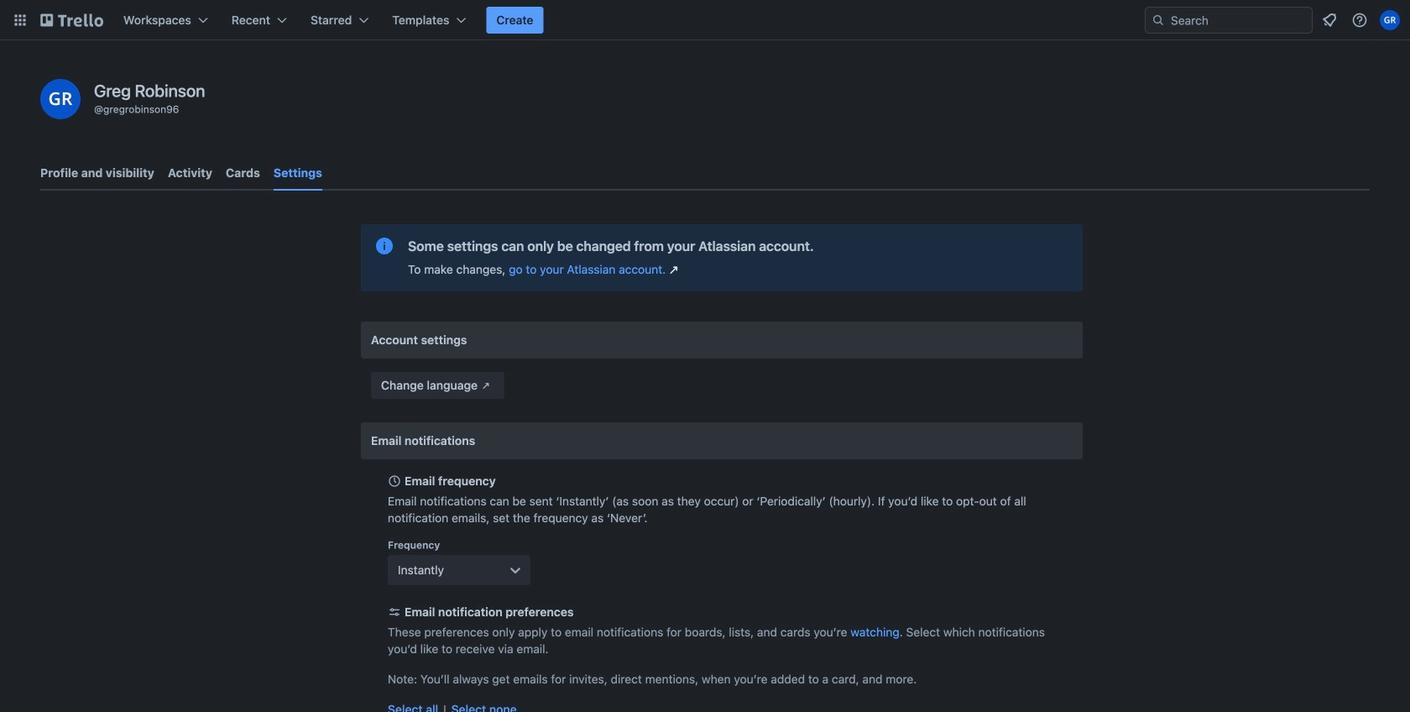 Task type: describe. For each thing, give the bounding box(es) containing it.
primary element
[[0, 0, 1411, 40]]

sm image
[[478, 377, 495, 394]]

0 notifications image
[[1320, 10, 1340, 30]]



Task type: locate. For each thing, give the bounding box(es) containing it.
0 horizontal spatial greg robinson (gregrobinson96) image
[[40, 79, 81, 119]]

search image
[[1152, 13, 1165, 27]]

greg robinson (gregrobinson96) image
[[1380, 10, 1401, 30], [40, 79, 81, 119]]

Search field
[[1145, 7, 1313, 34]]

greg robinson (gregrobinson96) image down back to home image
[[40, 79, 81, 119]]

1 horizontal spatial greg robinson (gregrobinson96) image
[[1380, 10, 1401, 30]]

greg robinson (gregrobinson96) image right open information menu "image"
[[1380, 10, 1401, 30]]

1 vertical spatial greg robinson (gregrobinson96) image
[[40, 79, 81, 119]]

back to home image
[[40, 7, 103, 34]]

0 vertical spatial greg robinson (gregrobinson96) image
[[1380, 10, 1401, 30]]

open information menu image
[[1352, 12, 1369, 29]]



Task type: vqa. For each thing, say whether or not it's contained in the screenshot.
Back to home image
yes



